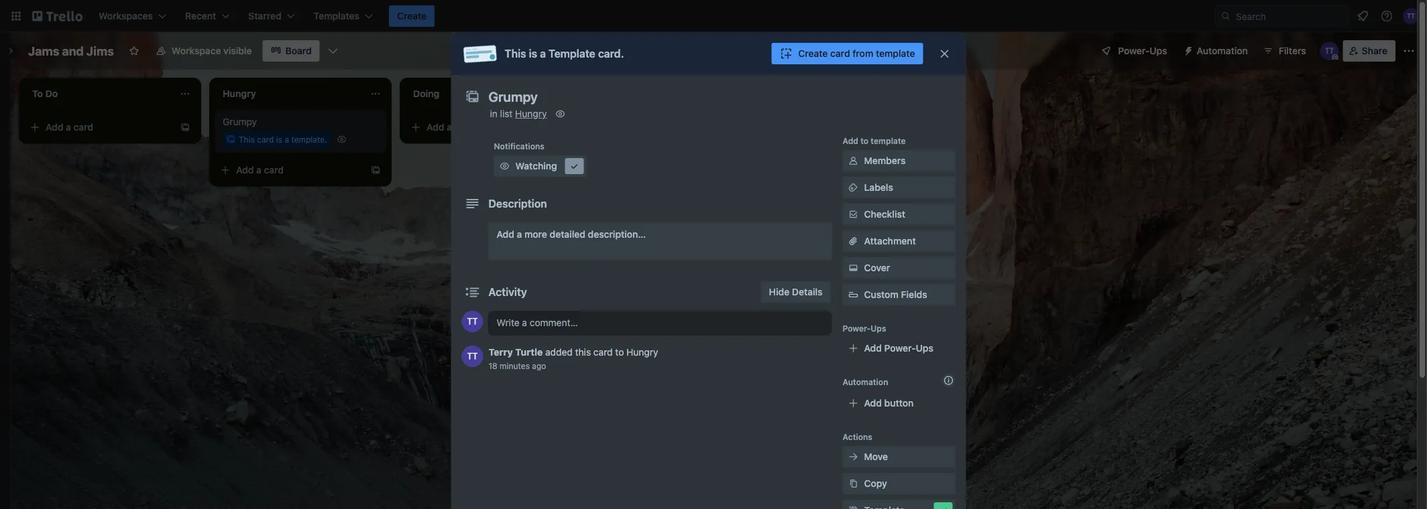 Task type: vqa. For each thing, say whether or not it's contained in the screenshot.
the left Automation
yes



Task type: locate. For each thing, give the bounding box(es) containing it.
sm image
[[847, 181, 860, 194], [847, 504, 860, 510], [937, 504, 950, 510]]

ups left automation 'button' at the top of the page
[[1150, 45, 1167, 56]]

sm image for checklist
[[847, 208, 860, 221]]

a
[[540, 47, 546, 60], [66, 122, 71, 133], [447, 122, 452, 133], [285, 135, 289, 144], [256, 165, 261, 176], [517, 229, 522, 240]]

1 horizontal spatial power-ups
[[1118, 45, 1167, 56]]

18
[[489, 361, 497, 371]]

0 vertical spatial create
[[397, 10, 427, 21]]

terry turtle (terryturtle) image
[[1320, 42, 1339, 60], [462, 311, 483, 333]]

sm image inside copy link
[[847, 477, 860, 491]]

checklist
[[864, 209, 905, 220]]

sm image left copy
[[847, 477, 860, 491]]

0 vertical spatial template
[[876, 48, 915, 59]]

1 horizontal spatial add a card button
[[215, 160, 365, 181]]

button
[[884, 398, 914, 409]]

sm image inside automation 'button'
[[1178, 40, 1197, 59]]

0 horizontal spatial is
[[276, 135, 282, 144]]

0 horizontal spatial terry turtle (terryturtle) image
[[462, 346, 483, 368]]

and
[[62, 44, 84, 58]]

1 horizontal spatial power-
[[884, 343, 916, 354]]

1 horizontal spatial ups
[[916, 343, 933, 354]]

ups down fields
[[916, 343, 933, 354]]

ups
[[1150, 45, 1167, 56], [871, 324, 886, 333], [916, 343, 933, 354]]

more
[[524, 229, 547, 240]]

hide details
[[769, 287, 823, 298]]

0 horizontal spatial power-ups
[[843, 324, 886, 333]]

template
[[549, 47, 595, 60]]

0 vertical spatial automation
[[1197, 45, 1248, 56]]

2 vertical spatial power-
[[884, 343, 916, 354]]

1 horizontal spatial this
[[505, 47, 526, 60]]

actions
[[843, 433, 872, 442]]

power-ups
[[1118, 45, 1167, 56], [843, 324, 886, 333]]

template
[[876, 48, 915, 59], [871, 136, 906, 146]]

terry turtle (terryturtle) image right open information menu image
[[1403, 8, 1419, 24]]

automation
[[1197, 45, 1248, 56], [843, 378, 888, 387]]

workspace
[[172, 45, 221, 56]]

workspace visible button
[[147, 40, 260, 62]]

sm image down notifications
[[498, 160, 511, 173]]

is down 'grumpy' link on the left top
[[276, 135, 282, 144]]

1 vertical spatial this
[[239, 135, 255, 144]]

2 horizontal spatial power-
[[1118, 45, 1150, 56]]

0 vertical spatial power-
[[1118, 45, 1150, 56]]

filters
[[1279, 45, 1306, 56]]

0 vertical spatial ups
[[1150, 45, 1167, 56]]

create inside button
[[798, 48, 828, 59]]

1 vertical spatial to
[[615, 347, 624, 358]]

automation down search icon
[[1197, 45, 1248, 56]]

0 horizontal spatial add a card button
[[24, 117, 174, 138]]

is left "template"
[[529, 47, 537, 60]]

hungry
[[515, 108, 547, 119], [626, 347, 658, 358]]

0 vertical spatial this
[[505, 47, 526, 60]]

this for this is a template card.
[[505, 47, 526, 60]]

0 vertical spatial is
[[529, 47, 537, 60]]

activity
[[489, 286, 527, 299]]

terry
[[489, 347, 513, 358]]

detailed
[[550, 229, 585, 240]]

1 horizontal spatial terry turtle (terryturtle) image
[[1403, 8, 1419, 24]]

star or unstar board image
[[129, 46, 139, 56]]

1 vertical spatial is
[[276, 135, 282, 144]]

automation button
[[1178, 40, 1256, 62]]

this
[[505, 47, 526, 60], [239, 135, 255, 144]]

copy
[[864, 478, 887, 490]]

sm image inside members 'link'
[[847, 154, 860, 168]]

terry turtle (terryturtle) image left 18
[[462, 346, 483, 368]]

sm image down add to template
[[847, 154, 860, 168]]

1 vertical spatial ups
[[871, 324, 886, 333]]

sm image right power-ups button
[[1178, 40, 1197, 59]]

to
[[861, 136, 869, 146], [615, 347, 624, 358]]

hungry right list on the top
[[515, 108, 547, 119]]

0 horizontal spatial to
[[615, 347, 624, 358]]

members link
[[843, 150, 955, 172]]

0 vertical spatial terry turtle (terryturtle) image
[[1403, 8, 1419, 24]]

add a card
[[46, 122, 93, 133], [427, 122, 474, 133], [236, 165, 284, 176]]

labels link
[[843, 177, 955, 199]]

move
[[864, 452, 888, 463]]

sm image inside the cover 'link'
[[847, 262, 860, 275]]

sm image left "cover"
[[847, 262, 860, 275]]

1 horizontal spatial to
[[861, 136, 869, 146]]

show menu image
[[1402, 44, 1416, 58]]

power-ups inside power-ups button
[[1118, 45, 1167, 56]]

cover
[[864, 263, 890, 274]]

automation up add button
[[843, 378, 888, 387]]

share button
[[1343, 40, 1396, 62]]

hide
[[769, 287, 789, 298]]

0 vertical spatial to
[[861, 136, 869, 146]]

0 vertical spatial power-ups
[[1118, 45, 1167, 56]]

0 horizontal spatial power-
[[843, 324, 871, 333]]

0 horizontal spatial automation
[[843, 378, 888, 387]]

sm image for move
[[847, 451, 860, 464]]

1 vertical spatial hungry
[[626, 347, 658, 358]]

to right this
[[615, 347, 624, 358]]

0 horizontal spatial create
[[397, 10, 427, 21]]

this card is a template.
[[239, 135, 327, 144]]

minutes
[[500, 361, 530, 371]]

visible
[[223, 45, 252, 56]]

power-
[[1118, 45, 1150, 56], [843, 324, 871, 333], [884, 343, 916, 354]]

sm image left checklist
[[847, 208, 860, 221]]

checklist link
[[843, 204, 955, 225]]

0 horizontal spatial hungry
[[515, 108, 547, 119]]

cover link
[[843, 258, 955, 279]]

1 vertical spatial create
[[798, 48, 828, 59]]

add button button
[[843, 393, 955, 414]]

sm image
[[1178, 40, 1197, 59], [554, 107, 567, 121], [847, 154, 860, 168], [498, 160, 511, 173], [568, 160, 581, 173], [847, 208, 860, 221], [847, 262, 860, 275], [847, 451, 860, 464], [847, 477, 860, 491]]

to up members
[[861, 136, 869, 146]]

this down grumpy
[[239, 135, 255, 144]]

add a card button for create from template… icon
[[215, 160, 365, 181]]

card
[[830, 48, 850, 59], [73, 122, 93, 133], [454, 122, 474, 133], [257, 135, 274, 144], [264, 165, 284, 176], [593, 347, 613, 358]]

create button
[[389, 5, 435, 27]]

power- inside power-ups button
[[1118, 45, 1150, 56]]

1 horizontal spatial automation
[[1197, 45, 1248, 56]]

ups up the add power-ups
[[871, 324, 886, 333]]

terry turtle (terryturtle) image
[[1403, 8, 1419, 24], [462, 346, 483, 368]]

1 vertical spatial terry turtle (terryturtle) image
[[462, 346, 483, 368]]

details
[[792, 287, 823, 298]]

sm image for watching
[[498, 160, 511, 173]]

sm image inside move 'link'
[[847, 451, 860, 464]]

hungry link
[[515, 108, 547, 119]]

2 vertical spatial ups
[[916, 343, 933, 354]]

template right from
[[876, 48, 915, 59]]

add a more detailed description… link
[[489, 223, 832, 260]]

is
[[529, 47, 537, 60], [276, 135, 282, 144]]

Search field
[[1231, 6, 1349, 26]]

fields
[[901, 289, 927, 300]]

added
[[545, 347, 573, 358]]

sm image inside checklist link
[[847, 208, 860, 221]]

sm image for automation
[[1178, 40, 1197, 59]]

1 horizontal spatial hungry
[[626, 347, 658, 358]]

create
[[397, 10, 427, 21], [798, 48, 828, 59]]

None text field
[[482, 84, 924, 109]]

add inside button
[[864, 398, 882, 409]]

template.
[[291, 135, 327, 144]]

description…
[[588, 229, 646, 240]]

ups inside button
[[1150, 45, 1167, 56]]

2 horizontal spatial ups
[[1150, 45, 1167, 56]]

1 horizontal spatial add a card
[[236, 165, 284, 176]]

move link
[[843, 447, 955, 468]]

from
[[853, 48, 873, 59]]

add a card button
[[24, 117, 174, 138], [405, 117, 555, 138], [215, 160, 365, 181]]

power- inside 'add power-ups' link
[[884, 343, 916, 354]]

hungry down the write a comment text field
[[626, 347, 658, 358]]

0 horizontal spatial this
[[239, 135, 255, 144]]

18 minutes ago link
[[489, 361, 546, 371]]

customize views image
[[326, 44, 340, 58]]

sm image inside labels link
[[847, 181, 860, 194]]

this left "template"
[[505, 47, 526, 60]]

board
[[285, 45, 312, 56]]

watching
[[515, 161, 557, 172]]

sm image for members
[[847, 154, 860, 168]]

1 horizontal spatial create
[[798, 48, 828, 59]]

0 horizontal spatial terry turtle (terryturtle) image
[[462, 311, 483, 333]]

0 horizontal spatial add a card
[[46, 122, 93, 133]]

0 horizontal spatial ups
[[871, 324, 886, 333]]

sm image down the actions
[[847, 451, 860, 464]]

template up members
[[871, 136, 906, 146]]

hide details link
[[761, 282, 831, 303]]

1 horizontal spatial terry turtle (terryturtle) image
[[1320, 42, 1339, 60]]

create inside button
[[397, 10, 427, 21]]

add
[[46, 122, 63, 133], [427, 122, 444, 133], [843, 136, 858, 146], [236, 165, 254, 176], [497, 229, 514, 240], [864, 343, 882, 354], [864, 398, 882, 409]]

1 vertical spatial power-ups
[[843, 324, 886, 333]]

1 vertical spatial power-
[[843, 324, 871, 333]]



Task type: describe. For each thing, give the bounding box(es) containing it.
create from template… image
[[180, 122, 190, 133]]

copy link
[[843, 473, 955, 495]]

0 vertical spatial terry turtle (terryturtle) image
[[1320, 42, 1339, 60]]

attachment button
[[843, 231, 955, 252]]

1 vertical spatial terry turtle (terryturtle) image
[[462, 311, 483, 333]]

create card from template
[[798, 48, 915, 59]]

filters button
[[1259, 40, 1310, 62]]

1 vertical spatial automation
[[843, 378, 888, 387]]

share
[[1362, 45, 1388, 56]]

add power-ups link
[[843, 338, 955, 359]]

ago
[[532, 361, 546, 371]]

create from template… image
[[370, 165, 381, 176]]

open information menu image
[[1380, 9, 1394, 23]]

custom fields
[[864, 289, 927, 300]]

watching button
[[494, 156, 586, 177]]

jams
[[28, 44, 59, 58]]

add button
[[864, 398, 914, 409]]

this for this card is a template.
[[239, 135, 255, 144]]

jims
[[86, 44, 114, 58]]

in list hungry
[[490, 108, 547, 119]]

2 horizontal spatial add a card button
[[405, 117, 555, 138]]

sm image for cover
[[847, 262, 860, 275]]

primary element
[[0, 0, 1427, 32]]

add a card button for create from template… image
[[24, 117, 174, 138]]

list
[[500, 108, 513, 119]]

grumpy
[[223, 116, 257, 127]]

card inside button
[[830, 48, 850, 59]]

create for create
[[397, 10, 427, 21]]

0 notifications image
[[1355, 8, 1371, 24]]

members
[[864, 155, 906, 166]]

sm image right the watching at left
[[568, 160, 581, 173]]

in
[[490, 108, 497, 119]]

labels
[[864, 182, 893, 193]]

add power-ups
[[864, 343, 933, 354]]

turtle
[[515, 347, 543, 358]]

hungry inside the "terry turtle added this card to hungry 18 minutes ago"
[[626, 347, 658, 358]]

switch to… image
[[9, 9, 23, 23]]

template inside button
[[876, 48, 915, 59]]

create card from template button
[[771, 43, 923, 64]]

board link
[[263, 40, 320, 62]]

1 horizontal spatial is
[[529, 47, 537, 60]]

automation inside 'button'
[[1197, 45, 1248, 56]]

jams and jims
[[28, 44, 114, 58]]

description
[[489, 197, 547, 210]]

add a card for create from template… image
[[46, 122, 93, 133]]

sm image right "hungry" 'link'
[[554, 107, 567, 121]]

Write a comment text field
[[489, 311, 832, 335]]

card.
[[598, 47, 624, 60]]

custom
[[864, 289, 899, 300]]

notifications
[[494, 142, 545, 151]]

this
[[575, 347, 591, 358]]

create for create card from template
[[798, 48, 828, 59]]

0 vertical spatial hungry
[[515, 108, 547, 119]]

custom fields button
[[843, 288, 955, 302]]

to inside the "terry turtle added this card to hungry 18 minutes ago"
[[615, 347, 624, 358]]

card inside the "terry turtle added this card to hungry 18 minutes ago"
[[593, 347, 613, 358]]

2 horizontal spatial add a card
[[427, 122, 474, 133]]

workspace visible
[[172, 45, 252, 56]]

add to template
[[843, 136, 906, 146]]

search image
[[1221, 11, 1231, 21]]

Board name text field
[[21, 40, 121, 62]]

add a card for create from template… icon
[[236, 165, 284, 176]]

sm image for copy
[[847, 477, 860, 491]]

terry turtle added this card to hungry 18 minutes ago
[[489, 347, 658, 371]]

this is a template card.
[[505, 47, 624, 60]]

attachment
[[864, 236, 916, 247]]

power-ups button
[[1091, 40, 1175, 62]]

1 vertical spatial template
[[871, 136, 906, 146]]

add a more detailed description…
[[497, 229, 646, 240]]

grumpy link
[[223, 115, 378, 129]]



